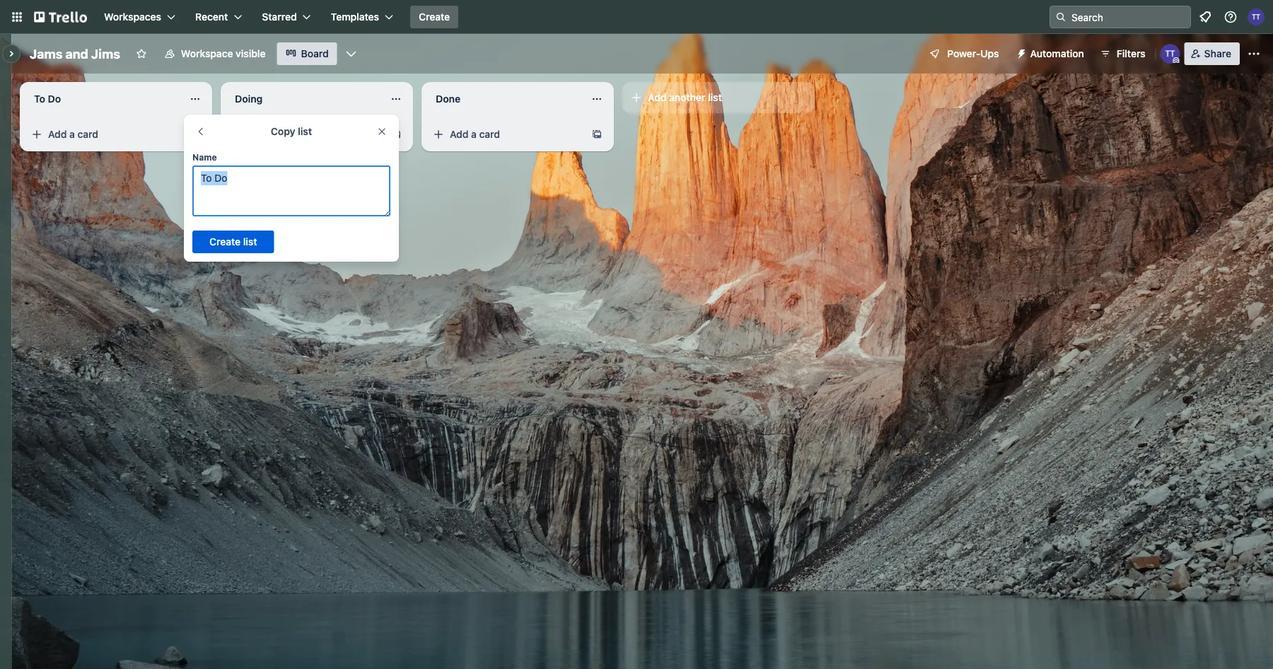Task type: describe. For each thing, give the bounding box(es) containing it.
this member is an admin of this board. image
[[1173, 57, 1179, 64]]

add another list
[[648, 92, 722, 103]]

automation button
[[1010, 42, 1093, 65]]

workspace
[[181, 48, 233, 59]]

add a card for done
[[450, 128, 500, 140]]

to
[[34, 93, 45, 105]]

power-ups
[[947, 48, 999, 59]]

open information menu image
[[1224, 10, 1238, 24]]

jams
[[30, 46, 62, 61]]

show menu image
[[1247, 47, 1261, 61]]

search image
[[1055, 11, 1067, 23]]

workspaces
[[104, 11, 161, 23]]

switch to… image
[[10, 10, 24, 24]]

starred button
[[253, 6, 319, 28]]

copy list
[[271, 126, 312, 137]]

1 vertical spatial list
[[298, 126, 312, 137]]

share
[[1204, 48, 1231, 59]]

filters button
[[1095, 42, 1150, 65]]

to do
[[34, 93, 61, 105]]

name
[[192, 152, 217, 162]]

2 add a card from the left
[[249, 128, 299, 140]]

automation
[[1030, 48, 1084, 59]]

jams and jims
[[30, 46, 120, 61]]

customize views image
[[344, 47, 358, 61]]

2 a from the left
[[270, 128, 276, 140]]

recent button
[[187, 6, 251, 28]]

create from template… image
[[591, 129, 603, 140]]

1 horizontal spatial terry turtle (terryturtle) image
[[1248, 8, 1265, 25]]

templates button
[[322, 6, 402, 28]]

Search field
[[1067, 6, 1190, 28]]

a for to do
[[69, 128, 75, 140]]

create
[[419, 11, 450, 23]]

Board name text field
[[23, 42, 127, 65]]

add a card for to do
[[48, 128, 98, 140]]

and
[[65, 46, 88, 61]]

board link
[[277, 42, 337, 65]]

add a card button for doing
[[226, 123, 385, 146]]

visible
[[236, 48, 266, 59]]

1 vertical spatial terry turtle (terryturtle) image
[[1160, 44, 1180, 64]]

add left copy
[[249, 128, 268, 140]]

add a card button for done
[[427, 123, 586, 146]]



Task type: vqa. For each thing, say whether or not it's contained in the screenshot.
"Speaker" inside the Speaker guide for online events Created by Josip Lisec, Head of Product @ SpotMe
no



Task type: locate. For each thing, give the bounding box(es) containing it.
to do text field down copy list
[[192, 165, 390, 216]]

add down done
[[450, 128, 469, 140]]

add a card
[[48, 128, 98, 140], [249, 128, 299, 140], [450, 128, 500, 140]]

terry turtle (terryturtle) image right the open information menu icon on the top right
[[1248, 8, 1265, 25]]

list
[[708, 92, 722, 103], [298, 126, 312, 137]]

terry turtle (terryturtle) image
[[1248, 8, 1265, 25], [1160, 44, 1180, 64]]

1 a from the left
[[69, 128, 75, 140]]

create from template… image
[[190, 129, 201, 140], [390, 129, 402, 140]]

add inside button
[[648, 92, 667, 103]]

filters
[[1117, 48, 1146, 59]]

0 horizontal spatial to do text field
[[25, 88, 181, 110]]

1 add a card from the left
[[48, 128, 98, 140]]

add a card down doing
[[249, 128, 299, 140]]

2 horizontal spatial a
[[471, 128, 477, 140]]

add down do
[[48, 128, 67, 140]]

2 add a card button from the left
[[226, 123, 385, 146]]

add another list button
[[622, 82, 815, 113]]

1 horizontal spatial add a card button
[[226, 123, 385, 146]]

add a card button down do
[[25, 123, 184, 146]]

recent
[[195, 11, 228, 23]]

ups
[[980, 48, 999, 59]]

1 horizontal spatial create from template… image
[[390, 129, 402, 140]]

1 add a card button from the left
[[25, 123, 184, 146]]

add
[[648, 92, 667, 103], [48, 128, 67, 140], [249, 128, 268, 140], [450, 128, 469, 140]]

board
[[301, 48, 329, 59]]

create button
[[410, 6, 458, 28]]

3 card from the left
[[479, 128, 500, 140]]

list right another
[[708, 92, 722, 103]]

create from template… image for to do
[[190, 129, 201, 140]]

templates
[[331, 11, 379, 23]]

card for done
[[479, 128, 500, 140]]

1 horizontal spatial add a card
[[249, 128, 299, 140]]

jims
[[91, 46, 120, 61]]

doing
[[235, 93, 263, 105]]

power-ups button
[[919, 42, 1008, 65]]

1 create from template… image from the left
[[190, 129, 201, 140]]

add a card button down the doing text field at top left
[[226, 123, 385, 146]]

card for to do
[[77, 128, 98, 140]]

0 horizontal spatial a
[[69, 128, 75, 140]]

0 horizontal spatial list
[[298, 126, 312, 137]]

1 horizontal spatial to do text field
[[192, 165, 390, 216]]

terry turtle (terryturtle) image right filters
[[1160, 44, 1180, 64]]

2 create from template… image from the left
[[390, 129, 402, 140]]

Doing text field
[[226, 88, 382, 110]]

2 horizontal spatial add a card button
[[427, 123, 586, 146]]

0 horizontal spatial add a card button
[[25, 123, 184, 146]]

1 horizontal spatial card
[[278, 128, 299, 140]]

create from template… image for doing
[[390, 129, 402, 140]]

0 horizontal spatial add a card
[[48, 128, 98, 140]]

card
[[77, 128, 98, 140], [278, 128, 299, 140], [479, 128, 500, 140]]

1 horizontal spatial list
[[708, 92, 722, 103]]

add a card down done
[[450, 128, 500, 140]]

0 vertical spatial to do text field
[[25, 88, 181, 110]]

list inside button
[[708, 92, 722, 103]]

0 vertical spatial list
[[708, 92, 722, 103]]

To Do text field
[[25, 88, 181, 110], [192, 165, 390, 216]]

1 vertical spatial to do text field
[[192, 165, 390, 216]]

back to home image
[[34, 6, 87, 28]]

2 horizontal spatial card
[[479, 128, 500, 140]]

copy
[[271, 126, 295, 137]]

another
[[669, 92, 705, 103]]

star or unstar board image
[[136, 48, 147, 59]]

1 horizontal spatial a
[[270, 128, 276, 140]]

list right copy
[[298, 126, 312, 137]]

workspaces button
[[95, 6, 184, 28]]

add a card button down done "text box"
[[427, 123, 586, 146]]

workspace visible button
[[156, 42, 274, 65]]

1 card from the left
[[77, 128, 98, 140]]

None submit
[[192, 231, 274, 253]]

2 horizontal spatial add a card
[[450, 128, 500, 140]]

a for done
[[471, 128, 477, 140]]

3 a from the left
[[471, 128, 477, 140]]

0 horizontal spatial terry turtle (terryturtle) image
[[1160, 44, 1180, 64]]

to do text field containing to do
[[25, 88, 181, 110]]

a
[[69, 128, 75, 140], [270, 128, 276, 140], [471, 128, 477, 140]]

add a card button for to do
[[25, 123, 184, 146]]

starred
[[262, 11, 297, 23]]

2 card from the left
[[278, 128, 299, 140]]

add a card down do
[[48, 128, 98, 140]]

3 add a card from the left
[[450, 128, 500, 140]]

Done text field
[[427, 88, 583, 110]]

to do text field down jims at the left top
[[25, 88, 181, 110]]

0 horizontal spatial card
[[77, 128, 98, 140]]

0 horizontal spatial create from template… image
[[190, 129, 201, 140]]

primary element
[[0, 0, 1273, 34]]

0 notifications image
[[1197, 8, 1214, 25]]

0 vertical spatial terry turtle (terryturtle) image
[[1248, 8, 1265, 25]]

power-
[[947, 48, 980, 59]]

3 add a card button from the left
[[427, 123, 586, 146]]

do
[[48, 93, 61, 105]]

workspace visible
[[181, 48, 266, 59]]

add a card button
[[25, 123, 184, 146], [226, 123, 385, 146], [427, 123, 586, 146]]

sm image
[[1010, 42, 1030, 62]]

done
[[436, 93, 460, 105]]

add left another
[[648, 92, 667, 103]]

share button
[[1184, 42, 1240, 65]]



